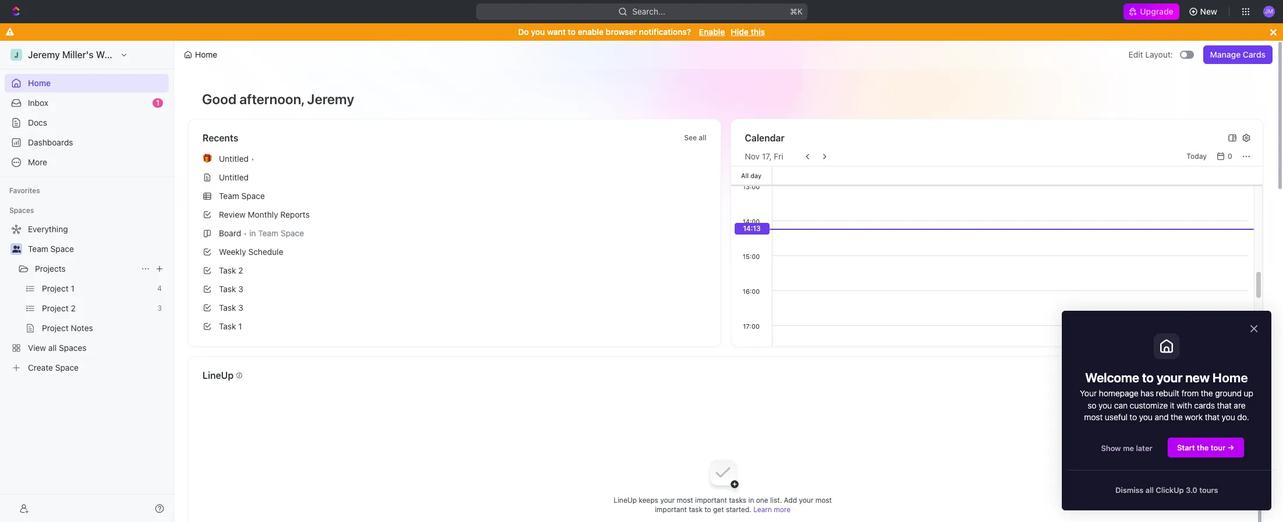 Task type: describe. For each thing, give the bounding box(es) containing it.
1 horizontal spatial your
[[800, 496, 814, 505]]

schedule
[[248, 247, 283, 257]]

it
[[1171, 401, 1175, 411]]

list.
[[771, 496, 783, 505]]

0 vertical spatial important
[[696, 496, 728, 505]]

3 up task 1
[[238, 303, 243, 313]]

2 task 3 link from the top
[[198, 299, 712, 317]]

your
[[1081, 389, 1098, 399]]

0
[[1229, 152, 1233, 161]]

edit layout:
[[1129, 50, 1174, 59]]

projects link
[[35, 260, 136, 278]]

tree inside sidebar "navigation"
[[5, 220, 169, 377]]

space down reports
[[281, 228, 304, 238]]

docs link
[[5, 114, 169, 132]]

user group image
[[12, 246, 21, 253]]

4
[[157, 284, 162, 293]]

task 3 for 2nd task 3 'link'
[[219, 303, 243, 313]]

• for untitled
[[251, 154, 255, 163]]

homepage
[[1100, 389, 1139, 399]]

nov 17, fri
[[745, 151, 784, 161]]

home link
[[5, 74, 169, 93]]

to right useful on the right of the page
[[1130, 412, 1138, 422]]

lineup keeps your most important tasks in one list. add your most important task to get started.
[[614, 496, 832, 514]]

in inside the "lineup keeps your most important tasks in one list. add your most important task to get started."
[[749, 496, 755, 505]]

2 task from the top
[[219, 284, 236, 294]]

all day
[[742, 172, 762, 179]]

3 inside sidebar "navigation"
[[158, 304, 162, 313]]

you right "so"
[[1099, 401, 1113, 411]]

has
[[1141, 389, 1155, 399]]

welcome to your new home your homepage has rebuilt from the ground up so you can customize it with cards that are most useful to you and the work that you do.
[[1081, 371, 1256, 422]]

you down customize
[[1140, 412, 1153, 422]]

docs
[[28, 118, 47, 128]]

0 button
[[1215, 150, 1238, 164]]

can
[[1115, 401, 1128, 411]]

2 for project 2
[[71, 304, 76, 313]]

you right do
[[531, 27, 545, 37]]

enable
[[699, 27, 725, 37]]

1 task from the top
[[219, 266, 236, 276]]

project 1
[[42, 284, 75, 294]]

14:00
[[743, 218, 760, 225]]

3 task from the top
[[219, 303, 236, 313]]

dismiss
[[1116, 486, 1144, 495]]

review monthly reports
[[219, 210, 310, 220]]

project 2 link
[[42, 299, 153, 318]]

1 for task 1
[[238, 322, 242, 331]]

jeremy miller's workspace, , element
[[10, 49, 22, 61]]

notifications?
[[639, 27, 692, 37]]

all
[[742, 172, 749, 179]]

view
[[28, 343, 46, 353]]

team inside tree
[[28, 244, 48, 254]]

more
[[28, 157, 47, 167]]

create
[[28, 363, 53, 373]]

dismiss all clickup 3.0 tours
[[1116, 486, 1219, 495]]

do you want to enable browser notifications? enable hide this
[[518, 27, 765, 37]]

do
[[518, 27, 529, 37]]

clickup
[[1157, 486, 1185, 495]]

enable
[[578, 27, 604, 37]]

learn more link
[[754, 506, 791, 514]]

14:13
[[744, 224, 761, 233]]

lineup for lineup
[[203, 371, 234, 381]]

review monthly reports link
[[198, 206, 712, 224]]

with
[[1177, 401, 1193, 411]]

welcome
[[1086, 371, 1140, 386]]

dashboards
[[28, 137, 73, 147]]

customize
[[1131, 401, 1169, 411]]

jm button
[[1261, 2, 1279, 21]]

calendar
[[745, 133, 785, 143]]

view all spaces link
[[5, 339, 167, 358]]

show me later button
[[1093, 439, 1163, 459]]

view all spaces
[[28, 343, 87, 353]]

notes
[[71, 323, 93, 333]]

jm
[[1266, 8, 1274, 15]]

learn
[[754, 506, 772, 514]]

2 for task 2
[[238, 266, 243, 276]]

j
[[14, 50, 18, 59]]

0 horizontal spatial important
[[655, 506, 687, 514]]

task 3 for 1st task 3 'link'
[[219, 284, 243, 294]]

browser
[[606, 27, 637, 37]]

0 vertical spatial in
[[249, 228, 256, 238]]

tour
[[1212, 443, 1226, 453]]

weekly schedule
[[219, 247, 283, 257]]

want
[[547, 27, 566, 37]]

fri
[[774, 151, 784, 161]]

miller's
[[62, 50, 94, 60]]

space down view all spaces
[[55, 363, 79, 373]]

0 vertical spatial home
[[195, 50, 217, 59]]

show me later
[[1102, 444, 1153, 453]]

🎁
[[203, 154, 212, 163]]

project for project 1
[[42, 284, 69, 294]]

projects
[[35, 264, 66, 274]]

1 horizontal spatial most
[[816, 496, 832, 505]]

keeps
[[639, 496, 659, 505]]

17:00
[[743, 323, 760, 330]]

1 vertical spatial team
[[258, 228, 279, 238]]

3 down task 2
[[238, 284, 243, 294]]

1 vertical spatial jeremy
[[307, 91, 354, 107]]

home inside welcome to your new home your homepage has rebuilt from the ground up so you can customize it with cards that are most useful to you and the work that you do.
[[1213, 371, 1249, 386]]

0 vertical spatial team
[[219, 191, 239, 201]]

most inside welcome to your new home your homepage has rebuilt from the ground up so you can customize it with cards that are most useful to you and the work that you do.
[[1085, 412, 1104, 422]]

all for see
[[699, 133, 707, 142]]

search...
[[632, 6, 666, 16]]

task
[[689, 506, 703, 514]]

new
[[1186, 371, 1210, 386]]

to inside the "lineup keeps your most important tasks in one list. add your most important task to get started."
[[705, 506, 712, 514]]

4 task from the top
[[219, 322, 236, 331]]

15:00
[[743, 253, 760, 260]]

good afternoon, jeremy
[[202, 91, 354, 107]]

create space
[[28, 363, 79, 373]]

1 horizontal spatial 1
[[156, 98, 160, 107]]

work
[[1186, 412, 1204, 422]]



Task type: locate. For each thing, give the bounding box(es) containing it.
1 vertical spatial 2
[[71, 304, 76, 313]]

hide
[[731, 27, 749, 37]]

2 horizontal spatial home
[[1213, 371, 1249, 386]]

start
[[1178, 443, 1196, 453]]

weekly schedule link
[[198, 243, 712, 262]]

the left the tour
[[1198, 443, 1210, 453]]

project for project 2
[[42, 304, 69, 313]]

2 vertical spatial the
[[1198, 443, 1210, 453]]

your inside welcome to your new home your homepage has rebuilt from the ground up so you can customize it with cards that are most useful to you and the work that you do.
[[1157, 371, 1183, 386]]

team right user group icon on the top left
[[28, 244, 48, 254]]

task 3 link
[[198, 280, 712, 299], [198, 299, 712, 317]]

2 inside sidebar "navigation"
[[71, 304, 76, 313]]

2 vertical spatial 1
[[238, 322, 242, 331]]

weekly
[[219, 247, 246, 257]]

1 horizontal spatial team
[[219, 191, 239, 201]]

3 project from the top
[[42, 323, 69, 333]]

spaces inside the 'view all spaces' link
[[59, 343, 87, 353]]

0 vertical spatial jeremy
[[28, 50, 60, 60]]

board
[[219, 228, 241, 238]]

× navigation
[[1063, 311, 1278, 511]]

team up schedule
[[258, 228, 279, 238]]

you
[[531, 27, 545, 37], [1099, 401, 1113, 411], [1140, 412, 1153, 422], [1223, 412, 1236, 422]]

team space link down everything link
[[28, 240, 167, 259]]

1 untitled from the top
[[219, 154, 249, 164]]

2 up project notes
[[71, 304, 76, 313]]

⌘k
[[790, 6, 803, 16]]

jeremy miller's workspace
[[28, 50, 144, 60]]

new button
[[1185, 2, 1225, 21]]

today
[[1187, 152, 1208, 161]]

1 vertical spatial team space link
[[28, 240, 167, 259]]

project
[[42, 284, 69, 294], [42, 304, 69, 313], [42, 323, 69, 333]]

so
[[1088, 401, 1097, 411]]

0 vertical spatial team space
[[219, 191, 265, 201]]

lineup left keeps
[[614, 496, 637, 505]]

all inside button
[[1146, 486, 1155, 495]]

project notes
[[42, 323, 93, 333]]

that down the ground
[[1218, 401, 1233, 411]]

most down "so"
[[1085, 412, 1104, 422]]

1 vertical spatial 1
[[71, 284, 75, 294]]

task 1 link
[[198, 317, 712, 336]]

2 horizontal spatial all
[[1146, 486, 1155, 495]]

0 vertical spatial •
[[251, 154, 255, 163]]

in up weekly schedule
[[249, 228, 256, 238]]

home inside sidebar "navigation"
[[28, 78, 51, 88]]

1 horizontal spatial important
[[696, 496, 728, 505]]

inbox
[[28, 98, 48, 108]]

2 vertical spatial project
[[42, 323, 69, 333]]

space up monthly
[[242, 191, 265, 201]]

1 horizontal spatial home
[[195, 50, 217, 59]]

0 vertical spatial team space link
[[198, 187, 712, 206]]

1 horizontal spatial lineup
[[614, 496, 637, 505]]

tree containing everything
[[5, 220, 169, 377]]

task 3
[[219, 284, 243, 294], [219, 303, 243, 313]]

most up 'task'
[[677, 496, 694, 505]]

project down "project 1"
[[42, 304, 69, 313]]

important up get
[[696, 496, 728, 505]]

3 down 4
[[158, 304, 162, 313]]

home up inbox
[[28, 78, 51, 88]]

to up has
[[1143, 371, 1155, 386]]

task
[[219, 266, 236, 276], [219, 284, 236, 294], [219, 303, 236, 313], [219, 322, 236, 331]]

learn more
[[754, 506, 791, 514]]

home up the ground
[[1213, 371, 1249, 386]]

home
[[195, 50, 217, 59], [28, 78, 51, 88], [1213, 371, 1249, 386]]

0 horizontal spatial lineup
[[203, 371, 234, 381]]

• right 'board'
[[244, 229, 247, 238]]

and
[[1155, 412, 1169, 422]]

1 vertical spatial untitled
[[219, 172, 249, 182]]

cards
[[1195, 401, 1216, 411]]

you left do.
[[1223, 412, 1236, 422]]

do.
[[1238, 412, 1250, 422]]

• inside board • in team space
[[244, 229, 247, 238]]

task 2 link
[[198, 262, 712, 280]]

0 vertical spatial task 3
[[219, 284, 243, 294]]

lineup for lineup keeps your most important tasks in one list. add your most important task to get started.
[[614, 496, 637, 505]]

project up view all spaces
[[42, 323, 69, 333]]

team space inside tree
[[28, 244, 74, 254]]

untitled down the 'recents' at the top
[[219, 154, 249, 164]]

important down keeps
[[655, 506, 687, 514]]

later
[[1137, 444, 1153, 453]]

project notes link
[[42, 319, 167, 338]]

1 horizontal spatial team space link
[[198, 187, 712, 206]]

3
[[238, 284, 243, 294], [238, 303, 243, 313], [158, 304, 162, 313]]

lineup down task 1
[[203, 371, 234, 381]]

your up rebuilt
[[1157, 371, 1183, 386]]

2 project from the top
[[42, 304, 69, 313]]

1 vertical spatial important
[[655, 506, 687, 514]]

tours
[[1200, 486, 1219, 495]]

0 vertical spatial spaces
[[9, 206, 34, 215]]

1 vertical spatial spaces
[[59, 343, 87, 353]]

sidebar navigation
[[0, 41, 177, 523]]

one
[[757, 496, 769, 505]]

see all
[[685, 133, 707, 142]]

0 horizontal spatial home
[[28, 78, 51, 88]]

all for dismiss
[[1146, 486, 1155, 495]]

untitled link
[[198, 168, 712, 187]]

upgrade
[[1141, 6, 1174, 16]]

team space link up weekly schedule link
[[198, 187, 712, 206]]

task 2
[[219, 266, 243, 276]]

0 vertical spatial all
[[699, 133, 707, 142]]

0 vertical spatial 2
[[238, 266, 243, 276]]

show
[[1102, 444, 1122, 453]]

the down it
[[1172, 412, 1184, 422]]

team space up review
[[219, 191, 265, 201]]

to right want at the left of the page
[[568, 27, 576, 37]]

2 vertical spatial team
[[28, 244, 48, 254]]

get
[[714, 506, 724, 514]]

to left get
[[705, 506, 712, 514]]

• right '🎁'
[[251, 154, 255, 163]]

0 vertical spatial project
[[42, 284, 69, 294]]

2 untitled from the top
[[219, 172, 249, 182]]

spaces
[[9, 206, 34, 215], [59, 343, 87, 353]]

favorites
[[9, 186, 40, 195]]

• inside untitled •
[[251, 154, 255, 163]]

layout:
[[1146, 50, 1174, 59]]

lineup inside the "lineup keeps your most important tasks in one list. add your most important task to get started."
[[614, 496, 637, 505]]

the up cards
[[1202, 389, 1214, 399]]

lineup
[[203, 371, 234, 381], [614, 496, 637, 505]]

0 horizontal spatial jeremy
[[28, 50, 60, 60]]

everything
[[28, 224, 68, 234]]

me
[[1124, 444, 1135, 453]]

all inside tree
[[48, 343, 57, 353]]

2 horizontal spatial team
[[258, 228, 279, 238]]

up
[[1245, 389, 1254, 399]]

untitled •
[[219, 154, 255, 164]]

2
[[238, 266, 243, 276], [71, 304, 76, 313]]

untitled for untitled •
[[219, 154, 249, 164]]

1
[[156, 98, 160, 107], [71, 284, 75, 294], [238, 322, 242, 331]]

2 down weekly
[[238, 266, 243, 276]]

reports
[[280, 210, 310, 220]]

important
[[696, 496, 728, 505], [655, 506, 687, 514]]

more
[[774, 506, 791, 514]]

1 horizontal spatial •
[[251, 154, 255, 163]]

jeremy inside sidebar "navigation"
[[28, 50, 60, 60]]

manage cards
[[1211, 50, 1266, 59]]

task 3 link down the task 2 link at the bottom
[[198, 299, 712, 317]]

start the tour →
[[1178, 443, 1235, 453]]

nov 17, fri button
[[745, 151, 784, 161]]

your for keeps
[[661, 496, 675, 505]]

1 inside tree
[[71, 284, 75, 294]]

2 horizontal spatial your
[[1157, 371, 1183, 386]]

all left clickup at the right bottom
[[1146, 486, 1155, 495]]

0 horizontal spatial 1
[[71, 284, 75, 294]]

your for to
[[1157, 371, 1183, 386]]

1 vertical spatial project
[[42, 304, 69, 313]]

project for project notes
[[42, 323, 69, 333]]

0 horizontal spatial team
[[28, 244, 48, 254]]

in left one at bottom
[[749, 496, 755, 505]]

0 vertical spatial that
[[1218, 401, 1233, 411]]

2 horizontal spatial 1
[[238, 322, 242, 331]]

that down cards
[[1206, 412, 1220, 422]]

1 vertical spatial team space
[[28, 244, 74, 254]]

tree
[[5, 220, 169, 377]]

everything link
[[5, 220, 167, 239]]

0 horizontal spatial •
[[244, 229, 247, 238]]

are
[[1235, 401, 1246, 411]]

board • in team space
[[219, 228, 304, 238]]

more button
[[5, 153, 169, 172]]

1 vertical spatial lineup
[[614, 496, 637, 505]]

afternoon,
[[240, 91, 304, 107]]

0 horizontal spatial in
[[249, 228, 256, 238]]

upgrade link
[[1125, 3, 1180, 20]]

project up project 2
[[42, 284, 69, 294]]

team up review
[[219, 191, 239, 201]]

13:00
[[743, 183, 760, 190]]

1 vertical spatial task 3
[[219, 303, 243, 313]]

your right keeps
[[661, 496, 675, 505]]

task 3 down task 2
[[219, 284, 243, 294]]

all right view
[[48, 343, 57, 353]]

1 for project 1
[[71, 284, 75, 294]]

1 vertical spatial •
[[244, 229, 247, 238]]

0 horizontal spatial all
[[48, 343, 57, 353]]

team space up projects
[[28, 244, 74, 254]]

0 vertical spatial lineup
[[203, 371, 234, 381]]

spaces down the "favorites" button
[[9, 206, 34, 215]]

• for board
[[244, 229, 247, 238]]

× button
[[1250, 320, 1259, 336]]

all right see at the top of the page
[[699, 133, 707, 142]]

team space
[[219, 191, 265, 201], [28, 244, 74, 254]]

1 horizontal spatial jeremy
[[307, 91, 354, 107]]

1 vertical spatial in
[[749, 496, 755, 505]]

0 horizontal spatial spaces
[[9, 206, 34, 215]]

1 vertical spatial that
[[1206, 412, 1220, 422]]

in
[[249, 228, 256, 238], [749, 496, 755, 505]]

jeremy
[[28, 50, 60, 60], [307, 91, 354, 107]]

→
[[1228, 443, 1235, 453]]

1 task 3 from the top
[[219, 284, 243, 294]]

your right add
[[800, 496, 814, 505]]

0 vertical spatial 1
[[156, 98, 160, 107]]

dismiss all clickup 3.0 tours button
[[1107, 481, 1228, 501]]

space up projects
[[50, 244, 74, 254]]

recents
[[203, 133, 238, 143]]

0 vertical spatial untitled
[[219, 154, 249, 164]]

1 project from the top
[[42, 284, 69, 294]]

1 horizontal spatial team space
[[219, 191, 265, 201]]

1 horizontal spatial all
[[699, 133, 707, 142]]

0 horizontal spatial most
[[677, 496, 694, 505]]

the inside button
[[1198, 443, 1210, 453]]

1 vertical spatial home
[[28, 78, 51, 88]]

0 horizontal spatial team space
[[28, 244, 74, 254]]

2 task 3 from the top
[[219, 303, 243, 313]]

most right add
[[816, 496, 832, 505]]

task 3 link down weekly schedule link
[[198, 280, 712, 299]]

dashboards link
[[5, 133, 169, 152]]

all for view
[[48, 343, 57, 353]]

untitled down untitled •
[[219, 172, 249, 182]]

1 task 3 link from the top
[[198, 280, 712, 299]]

×
[[1250, 320, 1259, 336]]

started.
[[726, 506, 752, 514]]

2 vertical spatial home
[[1213, 371, 1249, 386]]

nov
[[745, 151, 760, 161]]

1 horizontal spatial in
[[749, 496, 755, 505]]

spaces down project notes
[[59, 343, 87, 353]]

start the tour → button
[[1168, 438, 1245, 459]]

0 horizontal spatial your
[[661, 496, 675, 505]]

0 vertical spatial the
[[1202, 389, 1214, 399]]

1 horizontal spatial 2
[[238, 266, 243, 276]]

from
[[1182, 389, 1200, 399]]

all inside button
[[699, 133, 707, 142]]

1 horizontal spatial spaces
[[59, 343, 87, 353]]

review
[[219, 210, 246, 220]]

2 horizontal spatial most
[[1085, 412, 1104, 422]]

that
[[1218, 401, 1233, 411], [1206, 412, 1220, 422]]

2 vertical spatial all
[[1146, 486, 1155, 495]]

1 vertical spatial the
[[1172, 412, 1184, 422]]

0 horizontal spatial team space link
[[28, 240, 167, 259]]

task 3 up task 1
[[219, 303, 243, 313]]

0 horizontal spatial 2
[[71, 304, 76, 313]]

untitled for untitled
[[219, 172, 249, 182]]

home up good
[[195, 50, 217, 59]]

•
[[251, 154, 255, 163], [244, 229, 247, 238]]

16:00
[[743, 288, 760, 295]]

edit
[[1129, 50, 1144, 59]]

1 vertical spatial all
[[48, 343, 57, 353]]

favorites button
[[5, 184, 45, 198]]

task 1
[[219, 322, 242, 331]]



Task type: vqa. For each thing, say whether or not it's contained in the screenshot.
enterprise Image
no



